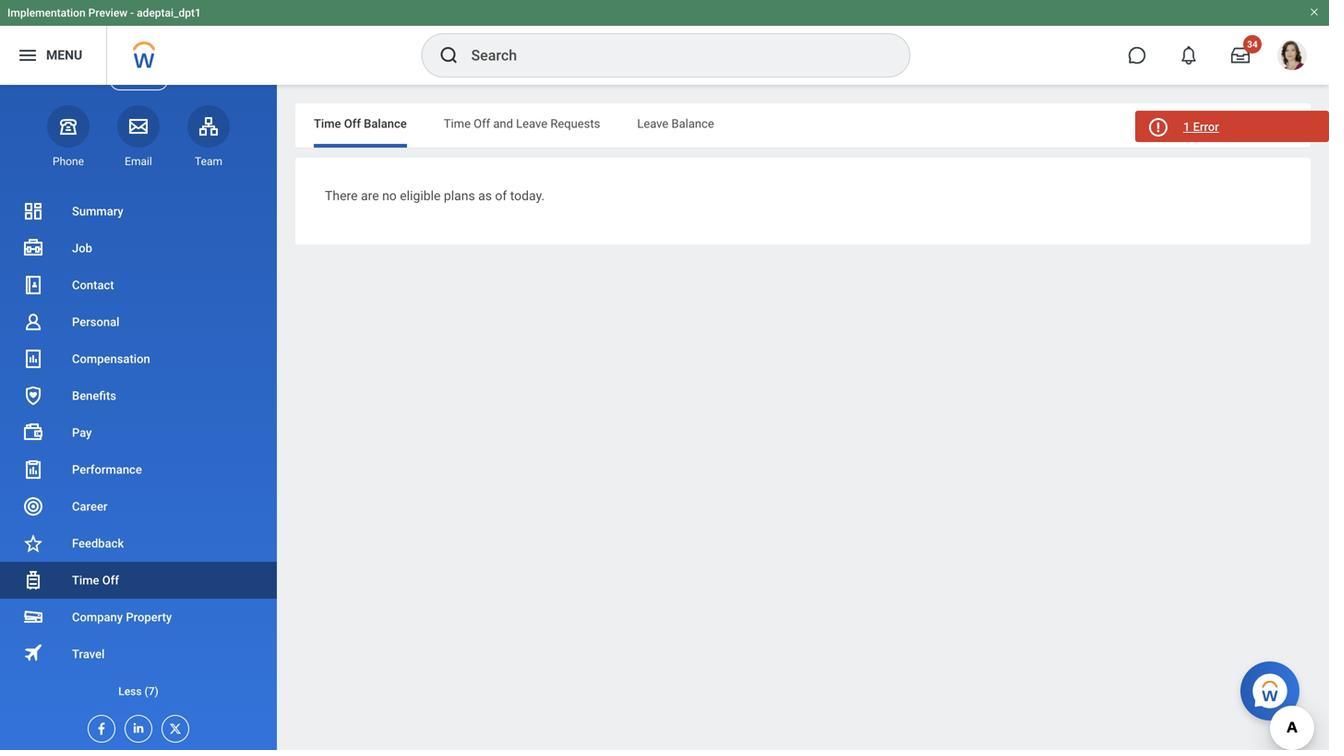 Task type: vqa. For each thing, say whether or not it's contained in the screenshot.
location image to the bottom
no



Task type: describe. For each thing, give the bounding box(es) containing it.
personal link
[[0, 304, 277, 341]]

performance link
[[0, 452, 277, 488]]

summary
[[72, 205, 123, 218]]

(7)
[[145, 686, 159, 699]]

leave balance
[[637, 117, 714, 131]]

company property link
[[0, 599, 277, 636]]

no
[[382, 188, 397, 204]]

feedback link
[[0, 525, 277, 562]]

error
[[1194, 120, 1220, 134]]

personal image
[[22, 311, 44, 333]]

email beth liu element
[[117, 154, 160, 169]]

preview
[[88, 6, 128, 19]]

and
[[493, 117, 513, 131]]

job
[[72, 241, 92, 255]]

email
[[125, 155, 152, 168]]

linkedin image
[[126, 717, 146, 736]]

pay image
[[22, 422, 44, 444]]

2 leave from the left
[[637, 117, 669, 131]]

off for and
[[474, 117, 490, 131]]

1 leave from the left
[[516, 117, 548, 131]]

time off and leave requests
[[444, 117, 600, 131]]

Search Workday  search field
[[471, 35, 872, 76]]

contact
[[72, 278, 114, 292]]

performance
[[72, 463, 142, 477]]

email button
[[117, 105, 160, 169]]

career image
[[22, 496, 44, 518]]

phone
[[53, 155, 84, 168]]

feedback image
[[22, 533, 44, 555]]

phone image
[[55, 115, 81, 137]]

implementation preview -   adeptai_dpt1
[[7, 6, 201, 19]]

facebook image
[[89, 717, 109, 737]]

property
[[126, 611, 172, 625]]

time off image
[[22, 570, 44, 592]]

contact link
[[0, 267, 277, 304]]

time off link
[[0, 562, 277, 599]]

time off
[[72, 574, 119, 588]]

time off balance
[[314, 117, 407, 131]]

compensation link
[[0, 341, 277, 378]]

there
[[325, 188, 358, 204]]

travel link
[[0, 636, 277, 673]]

summary link
[[0, 193, 277, 230]]

of
[[495, 188, 507, 204]]

exclamation image
[[1151, 121, 1165, 135]]

eligible
[[400, 188, 441, 204]]

team link
[[187, 105, 230, 169]]

navigation pane region
[[0, 56, 277, 751]]

career link
[[0, 488, 277, 525]]

adeptai_dpt1
[[137, 6, 201, 19]]

search image
[[438, 44, 460, 66]]

profile logan mcneil image
[[1278, 41, 1308, 74]]

inbox large image
[[1232, 46, 1250, 65]]

job link
[[0, 230, 277, 267]]

performance image
[[22, 459, 44, 481]]

plans
[[444, 188, 475, 204]]

34 button
[[1221, 35, 1262, 76]]

menu button
[[0, 26, 106, 85]]



Task type: locate. For each thing, give the bounding box(es) containing it.
off left and
[[474, 117, 490, 131]]

time up company
[[72, 574, 99, 588]]

off inside navigation pane region
[[102, 574, 119, 588]]

requests
[[551, 117, 600, 131]]

notifications large image
[[1180, 46, 1199, 65]]

1 horizontal spatial time
[[314, 117, 341, 131]]

list containing summary
[[0, 193, 277, 710]]

team beth liu element
[[187, 154, 230, 169]]

34
[[1248, 39, 1258, 50]]

time left and
[[444, 117, 471, 131]]

justify image
[[17, 44, 39, 66]]

time for time off and leave requests
[[444, 117, 471, 131]]

compensation image
[[22, 348, 44, 370]]

2 horizontal spatial time
[[444, 117, 471, 131]]

benefits image
[[22, 385, 44, 407]]

1 error button
[[1136, 111, 1330, 142]]

balance
[[364, 117, 407, 131], [672, 117, 714, 131]]

1 error
[[1184, 120, 1220, 134]]

time inside list
[[72, 574, 99, 588]]

pay link
[[0, 415, 277, 452]]

are
[[361, 188, 379, 204]]

time
[[314, 117, 341, 131], [444, 117, 471, 131], [72, 574, 99, 588]]

2 horizontal spatial off
[[474, 117, 490, 131]]

0 horizontal spatial off
[[102, 574, 119, 588]]

less
[[118, 686, 142, 699]]

less (7) button
[[0, 681, 277, 703]]

there are no eligible plans as of today.
[[325, 188, 545, 204]]

team
[[195, 155, 223, 168]]

summary image
[[22, 200, 44, 223]]

today.
[[510, 188, 545, 204]]

leave
[[516, 117, 548, 131], [637, 117, 669, 131]]

2 balance from the left
[[672, 117, 714, 131]]

company
[[72, 611, 123, 625]]

off up there
[[344, 117, 361, 131]]

mail image
[[127, 115, 150, 137]]

time for time off
[[72, 574, 99, 588]]

1
[[1184, 120, 1191, 134]]

benefits link
[[0, 378, 277, 415]]

less (7)
[[118, 686, 159, 699]]

personal
[[72, 315, 120, 329]]

tab list containing time off balance
[[295, 103, 1311, 148]]

off up the company property
[[102, 574, 119, 588]]

contact image
[[22, 274, 44, 296]]

leave right and
[[516, 117, 548, 131]]

phone beth liu element
[[47, 154, 90, 169]]

1 horizontal spatial balance
[[672, 117, 714, 131]]

leave down search workday search field
[[637, 117, 669, 131]]

-
[[130, 6, 134, 19]]

benefits
[[72, 389, 116, 403]]

tab list
[[295, 103, 1311, 148]]

company property image
[[22, 607, 44, 629]]

time up there
[[314, 117, 341, 131]]

0 horizontal spatial leave
[[516, 117, 548, 131]]

off for balance
[[344, 117, 361, 131]]

pay
[[72, 426, 92, 440]]

career
[[72, 500, 108, 514]]

view team image
[[198, 115, 220, 137]]

travel image
[[22, 642, 44, 664]]

1 horizontal spatial off
[[344, 117, 361, 131]]

off
[[344, 117, 361, 131], [474, 117, 490, 131], [102, 574, 119, 588]]

implementation
[[7, 6, 86, 19]]

1 balance from the left
[[364, 117, 407, 131]]

time for time off balance
[[314, 117, 341, 131]]

list
[[0, 193, 277, 710]]

phone button
[[47, 105, 90, 169]]

less (7) button
[[0, 673, 277, 710]]

menu
[[46, 48, 82, 63]]

job image
[[22, 237, 44, 259]]

x image
[[163, 717, 183, 737]]

as
[[478, 188, 492, 204]]

company property
[[72, 611, 172, 625]]

0 horizontal spatial balance
[[364, 117, 407, 131]]

balance down search workday search field
[[672, 117, 714, 131]]

0 horizontal spatial time
[[72, 574, 99, 588]]

compensation
[[72, 352, 150, 366]]

balance up no
[[364, 117, 407, 131]]

feedback
[[72, 537, 124, 551]]

1 horizontal spatial leave
[[637, 117, 669, 131]]

travel
[[72, 648, 105, 662]]

close environment banner image
[[1309, 6, 1320, 18]]

menu banner
[[0, 0, 1330, 85]]



